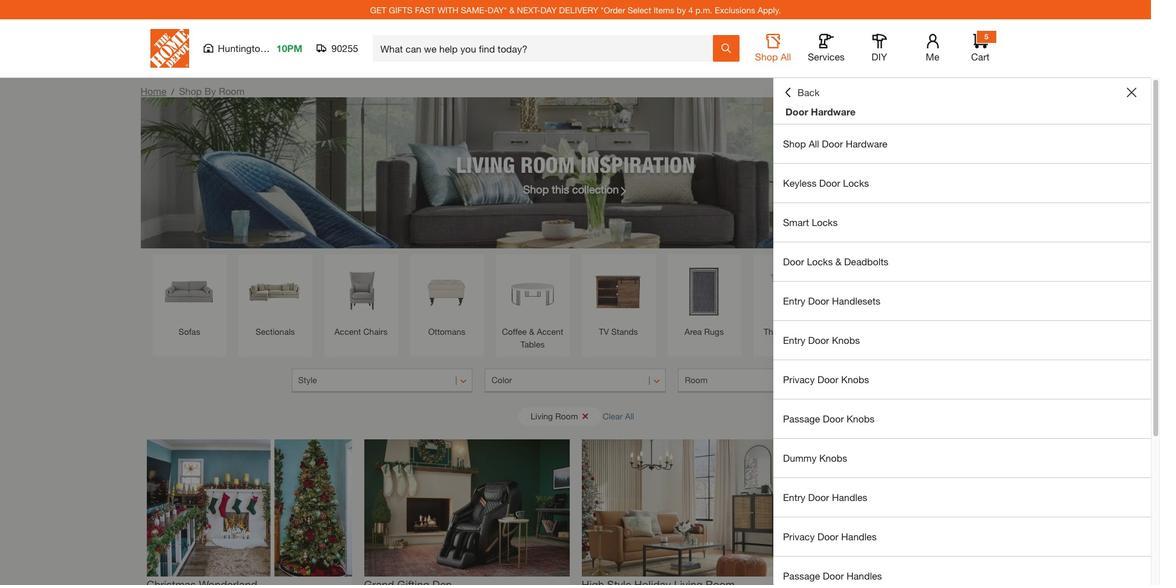 Task type: describe. For each thing, give the bounding box(es) containing it.
5
[[985, 32, 989, 41]]

color
[[492, 375, 512, 385]]

passage door knobs
[[783, 413, 875, 424]]

door down back button
[[786, 106, 809, 117]]

smart locks link
[[774, 203, 1152, 242]]

clear all button
[[603, 405, 635, 427]]

services button
[[807, 34, 846, 63]]

services
[[808, 51, 845, 62]]

get gifts fast with same-day* & next-day delivery *order select items by 4 p.m. exclusions apply.
[[370, 5, 781, 15]]

door for privacy door knobs
[[818, 374, 839, 385]]

exclusions
[[715, 5, 756, 15]]

chairs
[[363, 326, 388, 337]]

accent chairs image
[[330, 261, 392, 322]]

park
[[268, 42, 288, 54]]

day
[[541, 5, 557, 15]]

this
[[552, 182, 569, 196]]

entry door handlesets
[[783, 295, 881, 306]]

menu containing shop all door hardware
[[774, 125, 1152, 585]]

room down color button
[[555, 411, 578, 421]]

passage door knobs link
[[774, 400, 1152, 438]]

living room button
[[519, 407, 601, 425]]

privacy door knobs link
[[774, 360, 1152, 399]]

select
[[628, 5, 652, 15]]

door for entry door knobs
[[808, 334, 830, 346]]

throw blankets
[[847, 326, 905, 337]]

locks for door locks & deadbolts
[[807, 256, 833, 267]]

door for passage door handles
[[823, 570, 844, 581]]

keyless door locks link
[[774, 164, 1152, 202]]

gifts
[[389, 5, 413, 15]]

2 stretchy image image from the left
[[364, 439, 570, 576]]

clear all
[[603, 411, 635, 421]]

throw pillows image
[[760, 261, 821, 322]]

me button
[[914, 34, 952, 63]]

door down door hardware
[[822, 138, 843, 149]]

shop all door hardware
[[783, 138, 888, 149]]

style
[[298, 375, 317, 385]]

area rugs link
[[674, 261, 735, 338]]

0 vertical spatial locks
[[843, 177, 869, 189]]

get
[[370, 5, 387, 15]]

throw pillows link
[[760, 261, 821, 338]]

door hardware
[[786, 106, 856, 117]]

smart
[[783, 216, 809, 228]]

room up this
[[521, 151, 575, 177]]

door locks & deadbolts link
[[774, 242, 1152, 281]]

entry for entry door handlesets
[[783, 295, 806, 306]]

same-
[[461, 5, 488, 15]]

area rugs
[[685, 326, 724, 337]]

huntington
[[218, 42, 266, 54]]

door locks & deadbolts
[[783, 256, 889, 267]]

apply.
[[758, 5, 781, 15]]

back
[[798, 86, 820, 98]]

clear
[[603, 411, 623, 421]]

door for privacy door handles
[[818, 531, 839, 542]]

coffee
[[502, 326, 527, 337]]

locks for smart locks
[[812, 216, 838, 228]]

privacy for privacy door knobs
[[783, 374, 815, 385]]

3 stretchy image image from the left
[[582, 439, 787, 576]]

knobs inside 'link'
[[820, 452, 848, 464]]

inspiration
[[581, 151, 695, 177]]

pillows
[[790, 326, 817, 337]]

sofas
[[179, 326, 200, 337]]

throw pillows
[[764, 326, 817, 337]]

sofas link
[[159, 261, 220, 338]]

home / shop by room
[[141, 85, 245, 97]]

shop all button
[[754, 34, 793, 63]]

entry door handlesets link
[[774, 282, 1152, 320]]

diy button
[[860, 34, 899, 63]]

diy
[[872, 51, 888, 62]]

all for clear all
[[625, 411, 635, 421]]

& inside door locks & deadbolts link
[[836, 256, 842, 267]]

door for entry door handlesets
[[808, 295, 830, 306]]

living room
[[531, 411, 578, 421]]

passage for passage door handles
[[783, 570, 820, 581]]

area rugs image
[[674, 261, 735, 322]]

shop this collection
[[523, 182, 619, 196]]

handles for entry door handles
[[832, 491, 868, 503]]

dummy knobs
[[783, 452, 848, 464]]

curtains & drapes image
[[931, 261, 993, 322]]

drawer close image
[[1127, 88, 1137, 97]]

day*
[[488, 5, 507, 15]]

entry door knobs link
[[774, 321, 1152, 360]]

entry for entry door handles
[[783, 491, 806, 503]]

knobs for passage door knobs
[[847, 413, 875, 424]]

sectionals image
[[245, 261, 306, 322]]

ottomans link
[[416, 261, 478, 338]]

items
[[654, 5, 675, 15]]

sectionals link
[[245, 261, 306, 338]]

& inside coffee & accent tables
[[529, 326, 535, 337]]

0 vertical spatial hardware
[[811, 106, 856, 117]]

accent chairs link
[[330, 261, 392, 338]]

rugs
[[704, 326, 724, 337]]



Task type: locate. For each thing, give the bounding box(es) containing it.
What can we help you find today? search field
[[381, 36, 712, 61]]

tables
[[521, 339, 545, 349]]

accent up tables
[[537, 326, 564, 337]]

dummy
[[783, 452, 817, 464]]

0 vertical spatial privacy
[[783, 374, 815, 385]]

& left deadbolts
[[836, 256, 842, 267]]

cart 5
[[972, 32, 990, 62]]

with
[[438, 5, 459, 15]]

entry down dummy
[[783, 491, 806, 503]]

door for passage door knobs
[[823, 413, 844, 424]]

back button
[[783, 86, 820, 99]]

throw for throw pillows
[[764, 326, 788, 337]]

0 vertical spatial handles
[[832, 491, 868, 503]]

shop
[[755, 51, 778, 62], [179, 85, 202, 97], [783, 138, 806, 149], [523, 182, 549, 196]]

passage down privacy door handles
[[783, 570, 820, 581]]

room down area
[[685, 375, 708, 385]]

0 horizontal spatial throw
[[764, 326, 788, 337]]

/
[[171, 86, 174, 97]]

living room inspiration
[[456, 151, 695, 177]]

collection
[[572, 182, 619, 196]]

0 vertical spatial passage
[[783, 413, 820, 424]]

shop all
[[755, 51, 792, 62]]

shop down apply. in the right of the page
[[755, 51, 778, 62]]

4 stretchy image image from the left
[[799, 439, 1005, 576]]

1 vertical spatial passage
[[783, 570, 820, 581]]

knobs right dummy
[[820, 452, 848, 464]]

knobs down handlesets
[[832, 334, 860, 346]]

1 vertical spatial &
[[836, 256, 842, 267]]

home
[[141, 85, 167, 97]]

all inside clear all button
[[625, 411, 635, 421]]

door up passage door knobs
[[818, 374, 839, 385]]

all inside shop all door hardware link
[[809, 138, 820, 149]]

throw blankets link
[[845, 261, 907, 338]]

tv stands image
[[588, 261, 649, 322]]

privacy door handles
[[783, 531, 877, 542]]

sectionals
[[256, 326, 295, 337]]

1 privacy from the top
[[783, 374, 815, 385]]

1 vertical spatial locks
[[812, 216, 838, 228]]

passage door handles
[[783, 570, 882, 581]]

2 vertical spatial entry
[[783, 491, 806, 503]]

door down the dummy knobs
[[808, 491, 830, 503]]

door down privacy door knobs
[[823, 413, 844, 424]]

2 vertical spatial &
[[529, 326, 535, 337]]

1 horizontal spatial living
[[531, 411, 553, 421]]

1 horizontal spatial accent
[[537, 326, 564, 337]]

0 vertical spatial entry
[[783, 295, 806, 306]]

2 entry from the top
[[783, 334, 806, 346]]

4
[[689, 5, 693, 15]]

handles up the passage door handles
[[842, 531, 877, 542]]

door right the keyless on the top of page
[[820, 177, 841, 189]]

knobs
[[832, 334, 860, 346], [842, 374, 870, 385], [847, 413, 875, 424], [820, 452, 848, 464]]

10pm
[[277, 42, 303, 54]]

passage door handles link
[[774, 557, 1152, 585]]

handles for privacy door handles
[[842, 531, 877, 542]]

fast
[[415, 5, 435, 15]]

2 vertical spatial all
[[625, 411, 635, 421]]

entry door knobs
[[783, 334, 860, 346]]

knobs for entry door knobs
[[832, 334, 860, 346]]

shop inside shop all door hardware link
[[783, 138, 806, 149]]

2 horizontal spatial &
[[836, 256, 842, 267]]

handles for passage door handles
[[847, 570, 882, 581]]

1 horizontal spatial all
[[781, 51, 792, 62]]

hardware down back
[[811, 106, 856, 117]]

room
[[219, 85, 245, 97], [521, 151, 575, 177], [685, 375, 708, 385], [555, 411, 578, 421]]

accent inside coffee & accent tables
[[537, 326, 564, 337]]

hardware down door hardware
[[846, 138, 888, 149]]

tv stands
[[599, 326, 638, 337]]

throw
[[764, 326, 788, 337], [847, 326, 870, 337]]

1 entry from the top
[[783, 295, 806, 306]]

living inside button
[[531, 411, 553, 421]]

2 privacy from the top
[[783, 531, 815, 542]]

living for living room inspiration
[[456, 151, 515, 177]]

style button
[[292, 369, 473, 393]]

entry door handles link
[[774, 478, 1152, 517]]

& up tables
[[529, 326, 535, 337]]

keyless door locks
[[783, 177, 869, 189]]

throw for throw blankets
[[847, 326, 870, 337]]

door down privacy door handles
[[823, 570, 844, 581]]

cart
[[972, 51, 990, 62]]

smart locks
[[783, 216, 838, 228]]

door
[[786, 106, 809, 117], [822, 138, 843, 149], [820, 177, 841, 189], [783, 256, 805, 267], [808, 295, 830, 306], [808, 334, 830, 346], [818, 374, 839, 385], [823, 413, 844, 424], [808, 491, 830, 503], [818, 531, 839, 542], [823, 570, 844, 581]]

living for living room
[[531, 411, 553, 421]]

blankets
[[873, 326, 905, 337]]

hardware inside shop all door hardware link
[[846, 138, 888, 149]]

the home depot logo image
[[150, 29, 189, 68]]

entry for entry door knobs
[[783, 334, 806, 346]]

color button
[[485, 369, 666, 393]]

next-
[[517, 5, 541, 15]]

home link
[[141, 85, 167, 97]]

1 horizontal spatial throw
[[847, 326, 870, 337]]

shop all door hardware link
[[774, 125, 1152, 163]]

locks down smart locks
[[807, 256, 833, 267]]

&
[[509, 5, 515, 15], [836, 256, 842, 267], [529, 326, 535, 337]]

door for entry door handles
[[808, 491, 830, 503]]

1 vertical spatial handles
[[842, 531, 877, 542]]

room button
[[678, 369, 860, 393]]

& right day*
[[509, 5, 515, 15]]

0 horizontal spatial &
[[509, 5, 515, 15]]

handles down privacy door handles
[[847, 570, 882, 581]]

shop this collection link
[[523, 181, 628, 197]]

door down the smart
[[783, 256, 805, 267]]

2 passage from the top
[[783, 570, 820, 581]]

2 horizontal spatial all
[[809, 138, 820, 149]]

1 vertical spatial all
[[809, 138, 820, 149]]

3 entry from the top
[[783, 491, 806, 503]]

dummy knobs link
[[774, 439, 1152, 478]]

handlesets
[[832, 295, 881, 306]]

all up back button
[[781, 51, 792, 62]]

all inside the shop all button
[[781, 51, 792, 62]]

shop left this
[[523, 182, 549, 196]]

0 vertical spatial &
[[509, 5, 515, 15]]

menu
[[774, 125, 1152, 585]]

accent inside "link"
[[335, 326, 361, 337]]

stretchy image image
[[147, 439, 352, 576], [364, 439, 570, 576], [582, 439, 787, 576], [799, 439, 1005, 576]]

privacy down entry door knobs
[[783, 374, 815, 385]]

1 stretchy image image from the left
[[147, 439, 352, 576]]

*order
[[601, 5, 625, 15]]

privacy door handles link
[[774, 517, 1152, 556]]

throw left blankets
[[847, 326, 870, 337]]

2 vertical spatial handles
[[847, 570, 882, 581]]

1 vertical spatial hardware
[[846, 138, 888, 149]]

locks down shop all door hardware
[[843, 177, 869, 189]]

1 vertical spatial entry
[[783, 334, 806, 346]]

by
[[677, 5, 686, 15]]

entry up throw pillows
[[783, 295, 806, 306]]

privacy down entry door handles
[[783, 531, 815, 542]]

coffee & accent tables image
[[502, 261, 564, 322]]

shop for shop this collection
[[523, 182, 549, 196]]

1 vertical spatial privacy
[[783, 531, 815, 542]]

accent left the chairs
[[335, 326, 361, 337]]

shop up the keyless on the top of page
[[783, 138, 806, 149]]

1 throw from the left
[[764, 326, 788, 337]]

entry up room button
[[783, 334, 806, 346]]

throw blankets image
[[845, 261, 907, 322]]

0 horizontal spatial accent
[[335, 326, 361, 337]]

me
[[926, 51, 940, 62]]

all for shop all door hardware
[[809, 138, 820, 149]]

shop for shop all
[[755, 51, 778, 62]]

handles up privacy door handles
[[832, 491, 868, 503]]

feedback link image
[[1144, 204, 1161, 270]]

accent
[[335, 326, 361, 337], [537, 326, 564, 337]]

privacy
[[783, 374, 815, 385], [783, 531, 815, 542]]

1 vertical spatial living
[[531, 411, 553, 421]]

2 accent from the left
[[537, 326, 564, 337]]

all down door hardware
[[809, 138, 820, 149]]

1 horizontal spatial &
[[529, 326, 535, 337]]

room right by
[[219, 85, 245, 97]]

shop inside the shop all button
[[755, 51, 778, 62]]

stands
[[612, 326, 638, 337]]

tv stands link
[[588, 261, 649, 338]]

area
[[685, 326, 702, 337]]

1 accent from the left
[[335, 326, 361, 337]]

coffee & accent tables
[[502, 326, 564, 349]]

accent chairs
[[335, 326, 388, 337]]

knobs for privacy door knobs
[[842, 374, 870, 385]]

passage for passage door knobs
[[783, 413, 820, 424]]

1 passage from the top
[[783, 413, 820, 424]]

privacy for privacy door handles
[[783, 531, 815, 542]]

door for keyless door locks
[[820, 177, 841, 189]]

shop right /
[[179, 85, 202, 97]]

passage up dummy
[[783, 413, 820, 424]]

locks right the smart
[[812, 216, 838, 228]]

ottomans image
[[416, 261, 478, 322]]

all right 'clear'
[[625, 411, 635, 421]]

shop for shop all door hardware
[[783, 138, 806, 149]]

door down entry door handles
[[818, 531, 839, 542]]

sofas image
[[159, 261, 220, 322]]

0 vertical spatial all
[[781, 51, 792, 62]]

deadbolts
[[845, 256, 889, 267]]

shop inside shop this collection link
[[523, 182, 549, 196]]

0 vertical spatial living
[[456, 151, 515, 177]]

hardware
[[811, 106, 856, 117], [846, 138, 888, 149]]

2 throw from the left
[[847, 326, 870, 337]]

by
[[205, 85, 216, 97]]

knobs down privacy door knobs
[[847, 413, 875, 424]]

0 horizontal spatial all
[[625, 411, 635, 421]]

0 horizontal spatial living
[[456, 151, 515, 177]]

delivery
[[559, 5, 599, 15]]

knobs up passage door knobs
[[842, 374, 870, 385]]

ottomans
[[428, 326, 466, 337]]

privacy door knobs
[[783, 374, 870, 385]]

door up privacy door knobs
[[808, 334, 830, 346]]

all for shop all
[[781, 51, 792, 62]]

p.m.
[[696, 5, 713, 15]]

door up pillows
[[808, 295, 830, 306]]

2 vertical spatial locks
[[807, 256, 833, 267]]

throw left pillows
[[764, 326, 788, 337]]

coffee & accent tables link
[[502, 261, 564, 351]]

huntington park
[[218, 42, 288, 54]]

90255 button
[[317, 42, 359, 54]]



Task type: vqa. For each thing, say whether or not it's contained in the screenshot.
28216
no



